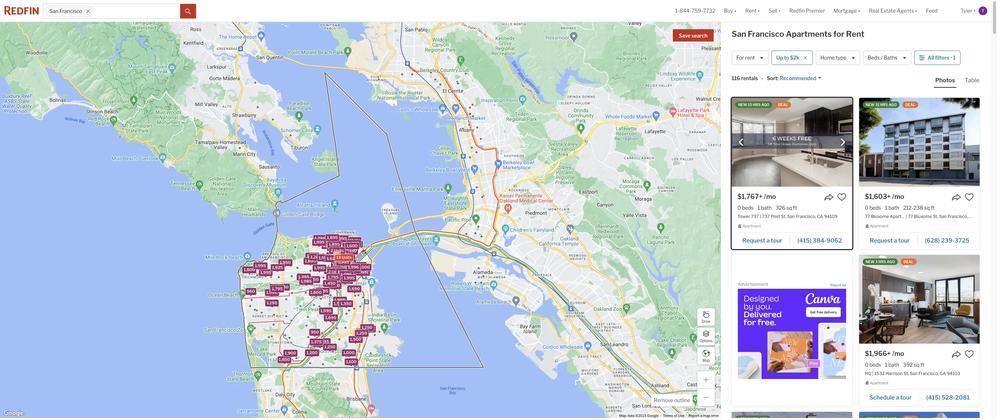 Task type: locate. For each thing, give the bounding box(es) containing it.
favorite button image for $1,966+ /mo
[[965, 349, 974, 359]]

0 horizontal spatial apartments
[[786, 29, 832, 39]]

bath up post
[[761, 205, 772, 211]]

/mo for $1,603+ /mo
[[892, 193, 904, 200]]

beds down $1,603+
[[870, 205, 881, 211]]

1 horizontal spatial favorite button checkbox
[[965, 349, 974, 359]]

1 737 from the left
[[751, 214, 759, 219]]

schedule a tour
[[870, 394, 912, 401]]

up to $2k button
[[772, 51, 813, 65]]

0 up "hq"
[[865, 362, 868, 368]]

1,795
[[315, 235, 325, 241], [335, 258, 346, 263], [328, 275, 338, 280], [272, 286, 282, 291], [364, 326, 374, 331]]

a down tower 737 | 737 post st, san francisco, ca 94109
[[767, 237, 770, 244]]

1 77 from the left
[[865, 214, 870, 219]]

0 vertical spatial 1,500
[[266, 290, 277, 295]]

0 horizontal spatial request a tour button
[[738, 235, 790, 245]]

0 beds up "hq"
[[865, 362, 881, 368]]

$1,767+ /mo
[[738, 193, 776, 200]]

ft right 238 at right
[[931, 205, 935, 211]]

1 vertical spatial report
[[689, 414, 699, 418]]

▾ right buy
[[734, 8, 737, 14]]

san down 326 sq ft
[[787, 214, 795, 219]]

1 horizontal spatial ft
[[921, 362, 924, 368]]

1,300
[[347, 243, 358, 248]]

ft up tower 737 | 737 post st, san francisco, ca 94109
[[793, 205, 797, 211]]

rent
[[745, 8, 757, 14], [846, 29, 864, 39]]

1 bath up the harrison
[[885, 362, 899, 368]]

326 sq ft
[[776, 205, 797, 211]]

for rent button
[[732, 51, 769, 65]]

ft up hq | 1532 harrison st, san francisco, ca 94103 at bottom
[[921, 362, 924, 368]]

| down 212-
[[906, 214, 907, 219]]

francisco, down favorite button option
[[948, 214, 968, 219]]

0 horizontal spatial rent
[[745, 8, 757, 14]]

francisco, down 326 sq ft
[[796, 214, 816, 219]]

favorite button checkbox for $1,966+ /mo
[[965, 349, 974, 359]]

beds for $1,603+
[[870, 205, 881, 211]]

a for $1,603+
[[894, 237, 897, 244]]

| left post
[[760, 214, 761, 219]]

apartments for francisco
[[786, 29, 832, 39]]

ca left 94109
[[817, 214, 823, 219]]

all
[[928, 55, 934, 61]]

1,995
[[327, 236, 338, 241], [336, 236, 347, 241], [313, 240, 324, 245], [328, 245, 339, 250], [338, 250, 349, 256], [341, 251, 352, 257], [337, 258, 348, 263], [338, 259, 349, 264], [255, 263, 266, 268], [314, 265, 325, 270], [326, 268, 336, 273], [260, 270, 271, 275], [344, 275, 355, 280], [334, 297, 345, 302], [320, 308, 331, 313], [318, 339, 329, 344]]

mortgage ▾ button
[[834, 0, 860, 22]]

1 horizontal spatial 3
[[337, 258, 340, 263]]

2 request a tour button from the left
[[865, 235, 918, 245]]

francisco left remove san francisco 'image'
[[60, 8, 82, 14]]

1 horizontal spatial 77
[[908, 214, 913, 219]]

1
[[953, 55, 956, 61], [758, 205, 760, 211], [885, 205, 887, 211], [885, 362, 887, 368]]

5
[[355, 270, 358, 275]]

remove up to $2k image
[[803, 56, 807, 60]]

bath up 77 bluxome apartments
[[889, 205, 899, 211]]

77 down $1,603+
[[865, 214, 870, 219]]

beds
[[742, 205, 754, 211], [870, 205, 881, 211], [870, 362, 881, 368]]

1,000
[[343, 350, 354, 355]]

(415) left the 384-
[[797, 237, 812, 244]]

schedule a tour button
[[865, 392, 919, 402]]

0 horizontal spatial request
[[742, 237, 765, 244]]

0 beds down $1,603+
[[865, 205, 881, 211]]

1 vertical spatial (415)
[[926, 394, 941, 401]]

1 horizontal spatial sq
[[914, 362, 920, 368]]

2 horizontal spatial |
[[906, 214, 907, 219]]

0 vertical spatial francisco
[[60, 8, 82, 14]]

0 horizontal spatial (415)
[[797, 237, 812, 244]]

1 vertical spatial apartments
[[890, 214, 914, 219]]

bath up the harrison
[[889, 362, 899, 368]]

ca left 94103
[[940, 371, 946, 376]]

bath for $1,966+
[[889, 362, 899, 368]]

/mo up 212-
[[892, 193, 904, 200]]

deal right new 31 hrs ago
[[905, 103, 915, 107]]

report left map
[[689, 414, 699, 418]]

st, right post
[[781, 214, 786, 219]]

a right schedule
[[896, 394, 899, 401]]

• right the filters on the right of page
[[951, 55, 952, 61]]

1,600 up 1,699
[[343, 260, 354, 265]]

2,000 up 5 units
[[358, 264, 370, 269]]

1 vertical spatial 1,895
[[329, 242, 340, 247]]

san left remove san francisco 'image'
[[49, 8, 58, 14]]

9062
[[827, 237, 842, 244]]

request a tour button down 77 bluxome apartments
[[865, 235, 918, 245]]

0 horizontal spatial favorite button checkbox
[[837, 192, 847, 202]]

4 ▾ from the left
[[858, 8, 860, 14]]

1 horizontal spatial 737
[[762, 214, 770, 219]]

1,996
[[348, 264, 359, 269]]

▾ for rent ▾
[[758, 8, 760, 14]]

ago
[[761, 103, 769, 107], [889, 103, 897, 107], [887, 259, 895, 264]]

save
[[679, 32, 691, 39]]

apartment down tower
[[743, 224, 761, 228]]

apartment for $1,966+
[[870, 381, 888, 385]]

map for map
[[702, 358, 710, 362]]

1,800 down the 1,550
[[310, 290, 321, 295]]

▾ inside 'dropdown button'
[[915, 8, 917, 14]]

2 bluxome from the left
[[914, 214, 932, 219]]

/mo up '326'
[[764, 193, 776, 200]]

1 bath up 77 bluxome apartments
[[885, 205, 899, 211]]

1,800 up 960
[[244, 267, 255, 272]]

• inside 'button'
[[951, 55, 952, 61]]

1 horizontal spatial bluxome
[[914, 214, 932, 219]]

mortgage ▾
[[834, 8, 860, 14]]

116
[[732, 75, 740, 81]]

request up new 3 hrs ago
[[870, 237, 893, 244]]

beds for $1,767+
[[742, 205, 754, 211]]

(415)
[[797, 237, 812, 244], [926, 394, 941, 401]]

a inside "button"
[[896, 394, 899, 401]]

deal for $1,603+ /mo
[[905, 103, 915, 107]]

tour for $1,767+ /mo
[[771, 237, 782, 244]]

1 horizontal spatial 1,500
[[350, 337, 361, 342]]

0 vertical spatial favorite button checkbox
[[837, 192, 847, 202]]

1 request from the left
[[742, 237, 765, 244]]

2 vertical spatial 1,250
[[324, 344, 335, 349]]

report a map error link
[[689, 414, 719, 418]]

1,600 up 1,650
[[346, 243, 357, 248]]

• inside the 116 rentals •
[[762, 76, 763, 82]]

bluxome down 212-238 sq ft
[[914, 214, 932, 219]]

new for $1,603+
[[866, 103, 875, 107]]

tower
[[738, 214, 750, 219]]

post
[[771, 214, 780, 219]]

0 vertical spatial 1,395
[[343, 253, 354, 258]]

1 horizontal spatial 1,925
[[348, 267, 359, 272]]

• for 116 rentals •
[[762, 76, 763, 82]]

filters
[[935, 55, 950, 61]]

• left the sort
[[762, 76, 763, 82]]

report inside button
[[830, 283, 841, 287]]

0 down $1,603+
[[865, 205, 868, 211]]

1 request a tour from the left
[[742, 237, 782, 244]]

1 vertical spatial 1,095
[[341, 272, 352, 277]]

0 vertical spatial favorite button image
[[965, 192, 974, 202]]

report left ad
[[830, 283, 841, 287]]

map down options
[[702, 358, 710, 362]]

1,800 down 5
[[349, 286, 360, 291]]

draw
[[702, 319, 710, 323]]

0
[[738, 205, 741, 211], [865, 205, 868, 211], [865, 362, 868, 368]]

1 right the filters on the right of page
[[953, 55, 956, 61]]

528-
[[942, 394, 955, 401]]

recommended
[[780, 75, 816, 81]]

0 vertical spatial (415)
[[797, 237, 812, 244]]

outline
[[674, 397, 690, 403]]

submit search image
[[185, 9, 191, 14]]

map
[[702, 358, 710, 362], [619, 414, 626, 418]]

1,190
[[267, 300, 277, 305]]

1,925
[[272, 265, 283, 270], [348, 267, 359, 272]]

0 vertical spatial 1,600
[[346, 243, 357, 248]]

1 ▾ from the left
[[734, 8, 737, 14]]

sq for $1,966+ /mo
[[914, 362, 920, 368]]

request a tour up new 3 hrs ago
[[870, 237, 910, 244]]

apartments down 212-
[[890, 214, 914, 219]]

238
[[914, 205, 923, 211]]

2 ▾ from the left
[[758, 8, 760, 14]]

1,375
[[311, 339, 322, 344]]

1,200 left 1,625
[[310, 254, 321, 259]]

▾ for sell ▾
[[778, 8, 781, 14]]

1,925 right 1,975
[[348, 267, 359, 272]]

1 horizontal spatial |
[[872, 371, 874, 376]]

1,850 up 5 units
[[354, 263, 365, 268]]

report for report a map error
[[689, 414, 699, 418]]

favorite button checkbox
[[837, 192, 847, 202], [965, 349, 974, 359]]

apartments down redfin premier button at the right top of the page
[[786, 29, 832, 39]]

1,625
[[327, 256, 337, 261]]

1 horizontal spatial •
[[951, 55, 952, 61]]

request down tower
[[742, 237, 765, 244]]

1 bath down $1,767+ /mo
[[758, 205, 772, 211]]

0 vertical spatial rent
[[745, 8, 757, 14]]

31
[[875, 103, 880, 107]]

0 vertical spatial map
[[702, 358, 710, 362]]

1,900
[[285, 350, 296, 355]]

0 horizontal spatial 1,800
[[244, 267, 255, 272]]

6 ▾ from the left
[[973, 8, 976, 14]]

5 ▾ from the left
[[915, 8, 917, 14]]

1 vertical spatial favorite button checkbox
[[965, 349, 974, 359]]

next button image
[[839, 139, 847, 146]]

737 right tower
[[751, 214, 759, 219]]

▾ right the tyler
[[973, 8, 976, 14]]

terms of use link
[[663, 414, 684, 418]]

1 up 77 bluxome apartments
[[885, 205, 887, 211]]

tower 737 | 737 post st, san francisco, ca 94109
[[738, 214, 838, 219]]

0 vertical spatial •
[[951, 55, 952, 61]]

1,699
[[343, 267, 354, 272]]

1-844-759-7732 link
[[675, 8, 715, 14]]

favorite button image
[[965, 192, 974, 202], [965, 349, 974, 359]]

1 vertical spatial rent
[[846, 29, 864, 39]]

1,095 up 1,650
[[348, 241, 359, 246]]

feed
[[926, 8, 938, 14]]

0 horizontal spatial •
[[762, 76, 763, 82]]

tour down 77 bluxome apartments
[[898, 237, 910, 244]]

1 horizontal spatial 1,800
[[310, 290, 321, 295]]

▾ left 'sell'
[[758, 8, 760, 14]]

(415) left 528-
[[926, 394, 941, 401]]

1 horizontal spatial report
[[830, 283, 841, 287]]

sq
[[786, 205, 792, 211], [924, 205, 930, 211], [914, 362, 920, 368]]

2 horizontal spatial ft
[[931, 205, 935, 211]]

request a tour down post
[[742, 237, 782, 244]]

0 beds up tower
[[738, 205, 754, 211]]

1 horizontal spatial 1,395
[[343, 253, 354, 258]]

0 horizontal spatial 1,925
[[272, 265, 283, 270]]

remove outline button
[[651, 394, 693, 406]]

data
[[627, 414, 635, 418]]

search
[[692, 32, 708, 39]]

0 vertical spatial report
[[830, 283, 841, 287]]

0 vertical spatial 1,095
[[348, 241, 359, 246]]

3
[[332, 253, 334, 258], [337, 258, 340, 263], [875, 259, 878, 264]]

francisco
[[60, 8, 82, 14], [748, 29, 784, 39]]

326
[[776, 205, 785, 211]]

ago for $1,603+
[[889, 103, 897, 107]]

google image
[[2, 409, 26, 418]]

1 horizontal spatial request a tour button
[[865, 235, 918, 245]]

0 horizontal spatial map
[[619, 414, 626, 418]]

0 horizontal spatial 77
[[865, 214, 870, 219]]

1 vertical spatial •
[[762, 76, 763, 82]]

1 horizontal spatial francisco,
[[919, 371, 939, 376]]

tour for $1,966+ /mo
[[900, 394, 912, 401]]

save search button
[[673, 29, 714, 42]]

beds up tower
[[742, 205, 754, 211]]

1 request a tour button from the left
[[738, 235, 790, 245]]

1,175
[[334, 257, 344, 262]]

rent right buy ▾ at the right top of page
[[745, 8, 757, 14]]

/mo up 392
[[892, 350, 904, 357]]

0 horizontal spatial 737
[[751, 214, 759, 219]]

0 vertical spatial apartments
[[786, 29, 832, 39]]

1 favorite button image from the top
[[965, 192, 974, 202]]

1,095 down 1,996
[[341, 272, 352, 277]]

tour inside "button"
[[900, 394, 912, 401]]

1,150
[[333, 239, 343, 244]]

san francisco apartments for rent
[[732, 29, 864, 39]]

request a tour
[[742, 237, 782, 244], [870, 237, 910, 244]]

1 horizontal spatial (415)
[[926, 394, 941, 401]]

request
[[742, 237, 765, 244], [870, 237, 893, 244]]

0 horizontal spatial sq
[[786, 205, 792, 211]]

ca left 94107
[[969, 214, 975, 219]]

2 request a tour from the left
[[870, 237, 910, 244]]

(628) 239-3725 link
[[918, 234, 974, 246]]

$1,966+
[[865, 350, 891, 357]]

0 vertical spatial 1,250
[[361, 325, 372, 330]]

tour for $1,603+ /mo
[[898, 237, 910, 244]]

bluxome down $1,603+
[[871, 214, 889, 219]]

1 vertical spatial 1,250
[[356, 330, 367, 336]]

request a tour button for $1,603+
[[865, 235, 918, 245]]

0 horizontal spatial francisco
[[60, 8, 82, 14]]

beds up 1532
[[870, 362, 881, 368]]

0 beds for $1,966+ /mo
[[865, 362, 881, 368]]

1,850 left 1,625
[[307, 253, 318, 258]]

deal right new 3 hrs ago
[[904, 259, 914, 264]]

1 vertical spatial francisco
[[748, 29, 784, 39]]

116 rentals •
[[732, 75, 763, 82]]

0 horizontal spatial ft
[[793, 205, 797, 211]]

0 horizontal spatial report
[[689, 414, 699, 418]]

759-
[[691, 8, 703, 14]]

1 horizontal spatial apartments
[[890, 214, 914, 219]]

(415) for $1,767+ /mo
[[797, 237, 812, 244]]

map left the data
[[619, 414, 626, 418]]

san francisco
[[49, 8, 82, 14]]

1,250
[[361, 325, 372, 330], [356, 330, 367, 336], [324, 344, 335, 349]]

map data ©2023 google
[[619, 414, 659, 418]]

premier
[[806, 8, 825, 14]]

1,350
[[329, 283, 340, 288], [340, 301, 351, 306], [340, 301, 351, 306]]

1,950
[[345, 243, 356, 248], [280, 260, 291, 265], [339, 263, 350, 268], [277, 284, 288, 289], [271, 285, 282, 290]]

0 horizontal spatial st,
[[781, 214, 786, 219]]

1 vertical spatial 1,200
[[306, 350, 317, 355]]

francisco, down 392 sq ft
[[919, 371, 939, 376]]

2 737 from the left
[[762, 214, 770, 219]]

save search
[[679, 32, 708, 39]]

0 for $1,603+
[[865, 205, 868, 211]]

0 horizontal spatial request a tour
[[742, 237, 782, 244]]

0 up tower
[[738, 205, 741, 211]]

2 units
[[347, 238, 360, 243], [330, 248, 344, 253], [338, 256, 351, 261], [337, 256, 350, 261], [328, 269, 341, 274], [338, 277, 352, 283]]

real estate agents ▾
[[869, 8, 917, 14]]

bath for $1,767+
[[761, 205, 772, 211]]

1 for $1,603+ /mo
[[885, 205, 887, 211]]

request a tour button down post
[[738, 235, 790, 245]]

ft for $1,966+ /mo
[[921, 362, 924, 368]]

map inside button
[[702, 358, 710, 362]]

apartment down 77 bluxome apartments
[[870, 224, 888, 228]]

rent right for at the right of the page
[[846, 29, 864, 39]]

1,925 up 1,190
[[272, 265, 283, 270]]

1,500 up 1,190
[[266, 290, 277, 295]]

1,395
[[343, 253, 354, 258], [298, 274, 309, 279]]

1 vertical spatial map
[[619, 414, 626, 418]]

1 horizontal spatial map
[[702, 358, 710, 362]]

a down 77 bluxome apartments
[[894, 237, 897, 244]]

rent inside dropdown button
[[745, 8, 757, 14]]

tyler
[[961, 8, 972, 14]]

st, down 212-238 sq ft
[[933, 214, 938, 219]]

77 down 212-
[[908, 214, 913, 219]]

1 vertical spatial favorite button image
[[965, 349, 974, 359]]

1,200 down 1,375
[[306, 350, 317, 355]]

1 horizontal spatial rent
[[846, 29, 864, 39]]

tour down post
[[771, 237, 782, 244]]

1 down the $1,966+ /mo
[[885, 362, 887, 368]]

rent ▾
[[745, 8, 760, 14]]

ca
[[817, 214, 823, 219], [969, 214, 975, 219], [940, 371, 946, 376]]

94107
[[976, 214, 989, 219]]

$1,767+
[[738, 193, 763, 200]]

None search field
[[94, 4, 180, 18]]

favorite button checkbox
[[965, 192, 974, 202]]

2 favorite button image from the top
[[965, 349, 974, 359]]

(415) 384-9062 link
[[790, 234, 847, 246]]

map for map data ©2023 google
[[619, 414, 626, 418]]

1 horizontal spatial request a tour
[[870, 237, 910, 244]]

3 ▾ from the left
[[778, 8, 781, 14]]

francisco down 'sell'
[[748, 29, 784, 39]]

hrs for $1,603+
[[880, 103, 888, 107]]

1,850 down 1,900
[[279, 357, 290, 362]]

|
[[760, 214, 761, 219], [906, 214, 907, 219], [872, 371, 874, 376]]

1 horizontal spatial st,
[[904, 371, 909, 376]]

2 request from the left
[[870, 237, 893, 244]]

0 horizontal spatial 1,395
[[298, 274, 309, 279]]

▾ right agents
[[915, 8, 917, 14]]

1 horizontal spatial francisco
[[748, 29, 784, 39]]

1 bath for $1,603+
[[885, 205, 899, 211]]

tour up photo of 1330 bush st, san francisco, ca 94109
[[900, 394, 912, 401]]

sq right '326'
[[786, 205, 792, 211]]

(628) 239-3725
[[925, 237, 969, 244]]

table
[[965, 77, 979, 84]]

2
[[347, 238, 349, 243], [330, 248, 333, 253], [338, 256, 340, 261], [337, 256, 339, 261], [328, 269, 331, 274], [338, 277, 341, 283]]

rentals
[[741, 75, 758, 81]]

1 horizontal spatial request
[[870, 237, 893, 244]]

st, down 392
[[904, 371, 909, 376]]

home type button
[[816, 51, 860, 65]]

0 horizontal spatial bluxome
[[871, 214, 889, 219]]

1 vertical spatial 1,500
[[350, 337, 361, 342]]



Task type: vqa. For each thing, say whether or not it's contained in the screenshot.
first Jan from the left
no



Task type: describe. For each thing, give the bounding box(es) containing it.
user photo image
[[979, 6, 987, 15]]

| 77 bluxome st, san francisco, ca 94107
[[906, 214, 989, 219]]

new 3 hrs ago
[[866, 259, 895, 264]]

rent ▾ button
[[741, 0, 764, 22]]

0 vertical spatial 1,200
[[310, 254, 321, 259]]

request a tour for $1,603+
[[870, 237, 910, 244]]

©2023
[[635, 414, 646, 418]]

0 horizontal spatial ca
[[817, 214, 823, 219]]

• for all filters • 1
[[951, 55, 952, 61]]

1 inside 'button'
[[953, 55, 956, 61]]

(415) 384-9062
[[797, 237, 842, 244]]

sell
[[769, 8, 777, 14]]

▾ for mortgage ▾
[[858, 8, 860, 14]]

0 vertical spatial 1,895
[[327, 235, 338, 240]]

1,100
[[346, 359, 356, 364]]

844-
[[680, 8, 691, 14]]

request a tour button for $1,767+
[[738, 235, 790, 245]]

1,745
[[328, 253, 338, 258]]

photos
[[935, 77, 955, 84]]

photo of 737 post st, san francisco, ca 94109 image
[[732, 98, 852, 187]]

type
[[836, 55, 846, 61]]

15
[[748, 103, 752, 107]]

1,850 up 1,700 in the bottom of the page
[[344, 244, 355, 249]]

2081
[[955, 394, 970, 401]]

1,985
[[301, 279, 312, 284]]

ad region
[[738, 289, 846, 379]]

deal down :
[[778, 103, 788, 107]]

favorite button image for $1,603+ /mo
[[965, 192, 974, 202]]

hrs for $1,966+
[[879, 259, 886, 264]]

map region
[[0, 0, 788, 418]]

request for $1,767+
[[742, 237, 765, 244]]

apartment for $1,603+
[[870, 224, 888, 228]]

advertisement
[[738, 282, 768, 287]]

feed button
[[922, 0, 956, 22]]

real
[[869, 8, 879, 14]]

favorite button checkbox for $1,767+ /mo
[[837, 192, 847, 202]]

0 horizontal spatial 1,500
[[266, 290, 277, 295]]

photo of 77 bluxome st, san francisco, ca 94107 image
[[859, 98, 980, 187]]

photos button
[[934, 77, 963, 88]]

sell ▾ button
[[769, 0, 781, 22]]

:
[[777, 75, 779, 81]]

$1,603+ /mo
[[865, 193, 904, 200]]

2 horizontal spatial francisco,
[[948, 214, 968, 219]]

request a tour for $1,767+
[[742, 237, 782, 244]]

2 vertical spatial 1,895
[[317, 288, 328, 293]]

ad
[[842, 283, 846, 287]]

/mo for $1,767+ /mo
[[764, 193, 776, 200]]

rent ▾ button
[[745, 0, 760, 22]]

request for $1,603+
[[870, 237, 893, 244]]

0 horizontal spatial francisco,
[[796, 214, 816, 219]]

212-238 sq ft
[[903, 205, 935, 211]]

use
[[678, 414, 684, 418]]

remove
[[654, 397, 673, 403]]

rent
[[745, 55, 755, 61]]

(415) for $1,966+ /mo
[[926, 394, 941, 401]]

1,400
[[314, 341, 326, 346]]

san up for
[[732, 29, 746, 39]]

3725
[[955, 237, 969, 244]]

beds for $1,966+
[[870, 362, 881, 368]]

1 for $1,767+ /mo
[[758, 205, 760, 211]]

1 vertical spatial 1,395
[[298, 274, 309, 279]]

2 horizontal spatial st,
[[933, 214, 938, 219]]

$2k
[[790, 55, 800, 61]]

report a map error
[[689, 414, 719, 418]]

392 sq ft
[[903, 362, 924, 368]]

2 horizontal spatial sq
[[924, 205, 930, 211]]

1-
[[675, 8, 680, 14]]

sell ▾
[[769, 8, 781, 14]]

map button
[[697, 347, 715, 365]]

photo of 722 palmetto ave, san francisco, ca 94132 image
[[732, 412, 852, 418]]

estate
[[881, 8, 896, 14]]

2 horizontal spatial ca
[[969, 214, 975, 219]]

agents
[[897, 8, 914, 14]]

2,000 up 1,745
[[323, 243, 335, 248]]

sq for $1,767+ /mo
[[786, 205, 792, 211]]

a for $1,966+
[[896, 394, 899, 401]]

7732
[[703, 8, 715, 14]]

terms
[[663, 414, 673, 418]]

0 horizontal spatial 3
[[332, 253, 334, 258]]

/mo for $1,966+ /mo
[[892, 350, 904, 357]]

remove san francisco image
[[86, 9, 90, 13]]

1 horizontal spatial ca
[[940, 371, 946, 376]]

new for $1,966+
[[866, 259, 875, 264]]

apartment for $1,767+
[[743, 224, 761, 228]]

map
[[703, 414, 710, 418]]

for
[[833, 29, 844, 39]]

ago for $1,966+
[[887, 259, 895, 264]]

francisco for san francisco apartments for rent
[[748, 29, 784, 39]]

beds / baths
[[868, 55, 898, 61]]

error
[[711, 414, 719, 418]]

1-844-759-7732
[[675, 8, 715, 14]]

report for report ad
[[830, 283, 841, 287]]

2 77 from the left
[[908, 214, 913, 219]]

home
[[820, 55, 835, 61]]

2 horizontal spatial 1,800
[[349, 286, 360, 291]]

0 beds for $1,767+ /mo
[[738, 205, 754, 211]]

redfin premier button
[[785, 0, 829, 22]]

report ad
[[830, 283, 846, 287]]

francisco for san francisco
[[60, 8, 82, 14]]

1 for $1,966+ /mo
[[885, 362, 887, 368]]

bath for $1,603+
[[889, 205, 899, 211]]

a left map
[[700, 414, 702, 418]]

buy ▾ button
[[724, 0, 737, 22]]

392
[[903, 362, 913, 368]]

new 31 hrs ago
[[866, 103, 897, 107]]

sort :
[[767, 75, 779, 81]]

0 beds for $1,603+ /mo
[[865, 205, 881, 211]]

photo of 1330 bush st, san francisco, ca 94109 image
[[859, 412, 980, 418]]

2 horizontal spatial 3
[[875, 259, 878, 264]]

beds / baths button
[[863, 51, 911, 65]]

0 horizontal spatial |
[[760, 214, 761, 219]]

draw button
[[697, 308, 715, 326]]

▾ for buy ▾
[[734, 8, 737, 14]]

terms of use
[[663, 414, 684, 418]]

deal for $1,966+ /mo
[[904, 259, 914, 264]]

harrison
[[886, 371, 903, 376]]

1,975
[[333, 268, 344, 273]]

(415) 528-2081
[[926, 394, 970, 401]]

sell ▾ button
[[764, 0, 785, 22]]

buy ▾ button
[[720, 0, 741, 22]]

1 bluxome from the left
[[871, 214, 889, 219]]

previous button image
[[738, 139, 745, 146]]

1 bath for $1,966+
[[885, 362, 899, 368]]

san down 392 sq ft
[[910, 371, 918, 376]]

(628)
[[925, 237, 940, 244]]

table button
[[963, 77, 981, 87]]

favorite button image
[[837, 192, 847, 202]]

950
[[311, 329, 319, 335]]

report ad button
[[830, 283, 846, 288]]

san up (628) 239-3725 link
[[939, 214, 947, 219]]

all filters • 1
[[928, 55, 956, 61]]

beds
[[868, 55, 880, 61]]

1 vertical spatial 1,600
[[343, 260, 354, 265]]

1,700
[[338, 253, 349, 258]]

up to $2k
[[776, 55, 800, 61]]

for rent
[[736, 55, 755, 61]]

▾ for tyler ▾
[[973, 8, 976, 14]]

options
[[700, 338, 713, 343]]

94103
[[947, 371, 960, 376]]

13 units
[[336, 255, 352, 260]]

239-
[[941, 237, 955, 244]]

0 for $1,966+
[[865, 362, 868, 368]]

apartments for bluxome
[[890, 214, 914, 219]]

384-
[[813, 237, 827, 244]]

photo of 1532 harrison st, san francisco, ca 94103 image
[[859, 255, 980, 344]]

redfin premier
[[789, 8, 825, 14]]

1 bath for $1,767+
[[758, 205, 772, 211]]

a for $1,767+
[[767, 237, 770, 244]]

2,000 up 1,650
[[349, 241, 361, 246]]

buy
[[724, 8, 733, 14]]

sort
[[767, 75, 777, 81]]

for
[[736, 55, 744, 61]]

ft for $1,767+ /mo
[[793, 205, 797, 211]]

0 for $1,767+
[[738, 205, 741, 211]]



